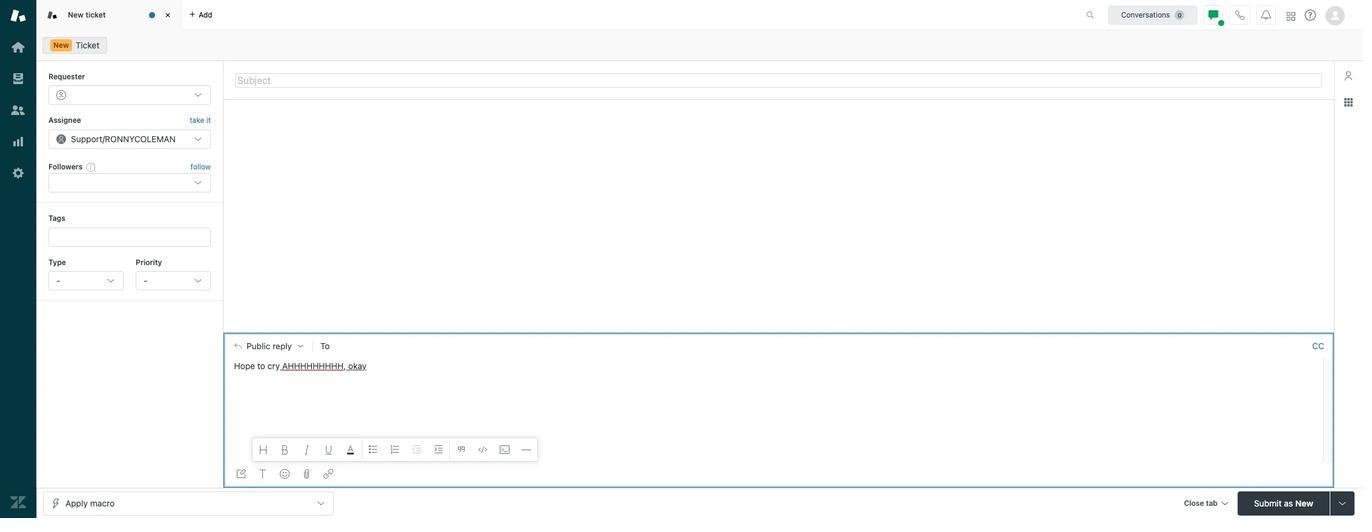 Task type: describe. For each thing, give the bounding box(es) containing it.
take it
[[190, 116, 211, 125]]

support / ronnycoleman
[[71, 134, 176, 144]]

decrease indent (cmd [) image
[[412, 446, 422, 455]]

add link (cmd k) image
[[324, 470, 333, 479]]

headings image
[[259, 446, 269, 455]]

requester
[[48, 72, 85, 81]]

new ticket tab
[[36, 0, 182, 30]]

displays possible ticket submission types image
[[1338, 499, 1348, 509]]

close tab button
[[1179, 492, 1234, 518]]

ronnycoleman
[[105, 134, 176, 144]]

minimize composer image
[[774, 328, 784, 338]]

type
[[48, 258, 66, 267]]

tab
[[1207, 499, 1218, 508]]

support
[[71, 134, 102, 144]]

get started image
[[10, 39, 26, 55]]

info on adding followers image
[[86, 162, 96, 172]]

bold (cmd b) image
[[281, 446, 290, 455]]

follow
[[191, 162, 211, 172]]

italic (cmd i) image
[[302, 446, 312, 455]]

numbered list (cmd shift 7) image
[[390, 446, 400, 455]]

ahhhhhhhhh,
[[282, 361, 346, 371]]

submit
[[1255, 499, 1282, 509]]

close tab
[[1185, 499, 1218, 508]]

- for type
[[56, 276, 60, 286]]

tags
[[48, 214, 65, 223]]

hope to cry ⁠⁠⁠⁠⁠⁠⁠ ahhhhhhhhh, okay
[[234, 361, 367, 371]]

get help image
[[1306, 10, 1317, 21]]

add button
[[182, 0, 220, 30]]

admin image
[[10, 165, 26, 181]]

reply
[[273, 342, 292, 351]]

priority
[[136, 258, 162, 267]]

it
[[206, 116, 211, 125]]

followers element
[[48, 173, 211, 193]]

increase indent (cmd ]) image
[[434, 446, 444, 455]]

followers
[[48, 162, 83, 171]]

conversations button
[[1109, 5, 1198, 25]]

tabs tab list
[[36, 0, 1074, 30]]

zendesk products image
[[1287, 12, 1296, 20]]

add attachment image
[[302, 470, 312, 479]]

to
[[257, 361, 265, 371]]

public
[[247, 342, 270, 351]]

apply
[[65, 499, 88, 509]]

code block (ctrl shift 6) image
[[500, 446, 510, 455]]

assignee
[[48, 116, 81, 125]]

hope
[[234, 361, 255, 371]]

cry
[[268, 361, 280, 371]]

underline (cmd u) image
[[324, 446, 334, 455]]

bulleted list (cmd shift 8) image
[[369, 446, 378, 455]]

cc
[[1313, 341, 1325, 351]]

take it button
[[190, 115, 211, 127]]



Task type: locate. For each thing, give the bounding box(es) containing it.
take
[[190, 116, 204, 125]]

zendesk image
[[10, 495, 26, 511]]

0 horizontal spatial - button
[[48, 272, 124, 291]]

cc button
[[1313, 341, 1325, 352]]

requester element
[[48, 86, 211, 105]]

- button
[[48, 272, 124, 291], [136, 272, 211, 291]]

- button down type
[[48, 272, 124, 291]]

⁠⁠⁠⁠⁠⁠⁠
[[280, 361, 280, 371]]

new inside tab
[[68, 10, 84, 19]]

/
[[102, 134, 105, 144]]

0 horizontal spatial -
[[56, 276, 60, 286]]

ticket
[[86, 10, 106, 19]]

as
[[1285, 499, 1294, 509]]

- for priority
[[144, 276, 148, 286]]

add
[[199, 10, 212, 19]]

apps image
[[1344, 98, 1354, 107]]

conversations
[[1122, 10, 1171, 19]]

secondary element
[[36, 33, 1364, 58]]

-
[[56, 276, 60, 286], [144, 276, 148, 286]]

macro
[[90, 499, 115, 509]]

1 - from the left
[[56, 276, 60, 286]]

- down type
[[56, 276, 60, 286]]

follow button
[[191, 162, 211, 173]]

zendesk support image
[[10, 8, 26, 24]]

new ticket
[[68, 10, 106, 19]]

public reply
[[247, 342, 292, 351]]

views image
[[10, 71, 26, 87]]

horizontal rule (cmd shift l) image
[[522, 446, 532, 455]]

insert emojis image
[[280, 470, 290, 479]]

1 horizontal spatial -
[[144, 276, 148, 286]]

notifications image
[[1262, 10, 1272, 20]]

2 - button from the left
[[136, 272, 211, 291]]

draft mode image
[[236, 470, 246, 479]]

main element
[[0, 0, 36, 519]]

close
[[1185, 499, 1205, 508]]

new for new ticket
[[68, 10, 84, 19]]

reporting image
[[10, 134, 26, 150]]

public reply button
[[224, 334, 313, 359]]

apply macro
[[65, 499, 115, 509]]

Public reply composer text field
[[229, 359, 1320, 385]]

- button for type
[[48, 272, 124, 291]]

None field
[[337, 340, 1308, 353]]

- down priority
[[144, 276, 148, 286]]

- button down priority
[[136, 272, 211, 291]]

new for new
[[53, 41, 69, 50]]

Tags field
[[58, 231, 199, 243]]

customers image
[[10, 102, 26, 118]]

quote (cmd shift 9) image
[[456, 446, 466, 455]]

close image
[[162, 9, 174, 21]]

0 vertical spatial new
[[68, 10, 84, 19]]

customer context image
[[1344, 71, 1354, 81]]

new
[[68, 10, 84, 19], [53, 41, 69, 50], [1296, 499, 1314, 509]]

code span (ctrl shift 5) image
[[478, 446, 488, 455]]

button displays agent's chat status as online. image
[[1209, 10, 1219, 20]]

ticket
[[76, 40, 100, 50]]

format text image
[[258, 470, 268, 479]]

assignee element
[[48, 130, 211, 149]]

1 horizontal spatial - button
[[136, 272, 211, 291]]

submit as new
[[1255, 499, 1314, 509]]

to
[[321, 341, 330, 351]]

1 vertical spatial new
[[53, 41, 69, 50]]

Subject field
[[235, 73, 1323, 88]]

- button for priority
[[136, 272, 211, 291]]

okay
[[349, 361, 367, 371]]

2 - from the left
[[144, 276, 148, 286]]

2 vertical spatial new
[[1296, 499, 1314, 509]]

new inside secondary element
[[53, 41, 69, 50]]

1 - button from the left
[[48, 272, 124, 291]]



Task type: vqa. For each thing, say whether or not it's contained in the screenshot.
Updated today associated with 7
no



